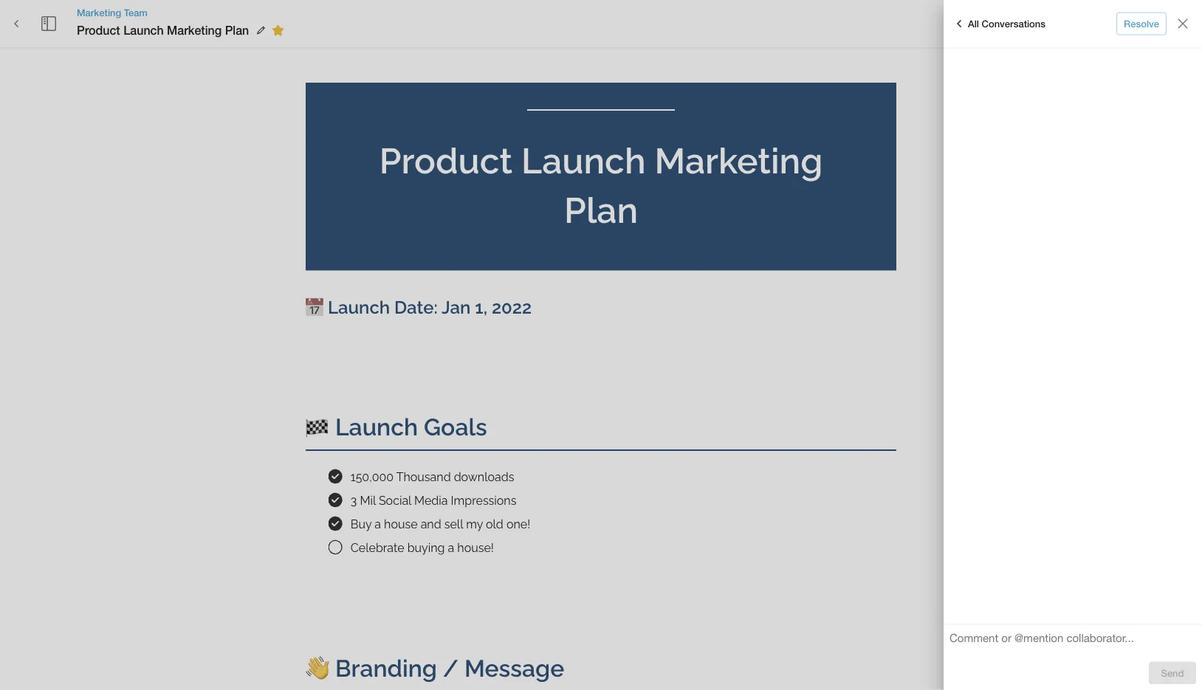 Task type: describe. For each thing, give the bounding box(es) containing it.
1 vertical spatial marketing
[[167, 23, 222, 37]]

celebrate buying a house!
[[351, 541, 494, 555]]

1 vertical spatial plan
[[564, 190, 638, 231]]

👋 branding / message
[[306, 655, 565, 683]]

celebrate
[[351, 541, 405, 555]]

tb
[[951, 18, 962, 29]]

buy a house and sell my old one!
[[351, 518, 531, 531]]

2 horizontal spatial marketing
[[655, 140, 823, 181]]

social
[[379, 494, 412, 508]]

2022
[[492, 297, 532, 318]]

👋
[[306, 655, 330, 683]]

media
[[415, 494, 448, 508]]

old
[[486, 518, 504, 531]]

0 vertical spatial product
[[77, 23, 120, 37]]

📅 launch date: jan 1, 2022
[[306, 297, 532, 318]]

🏁 launch goals
[[306, 413, 487, 441]]

buy
[[351, 518, 372, 531]]

team
[[124, 7, 148, 18]]

impressions
[[451, 494, 517, 508]]

goals
[[424, 413, 487, 441]]

all conversations
[[969, 18, 1046, 29]]

0 horizontal spatial plan
[[225, 23, 249, 37]]

0 vertical spatial marketing
[[77, 7, 121, 18]]

3 mil social media impressions
[[351, 494, 517, 508]]

tb button
[[943, 10, 971, 38]]

0 horizontal spatial a
[[375, 518, 381, 531]]

buying
[[408, 541, 445, 555]]

0 horizontal spatial product launch marketing plan
[[77, 23, 249, 37]]

jan
[[442, 297, 471, 318]]

resolve
[[1125, 18, 1160, 29]]

marketing team
[[77, 7, 148, 18]]

mil
[[360, 494, 376, 508]]

more button
[[1138, 12, 1185, 35]]

1,
[[475, 297, 488, 318]]

sell
[[445, 518, 463, 531]]

all
[[969, 18, 980, 29]]



Task type: locate. For each thing, give the bounding box(es) containing it.
Comment or @mention collaborator... text field
[[950, 631, 1197, 650]]

/
[[443, 655, 459, 683]]

1 horizontal spatial product
[[380, 140, 513, 181]]

marketing
[[77, 7, 121, 18], [167, 23, 222, 37], [655, 140, 823, 181]]

1 vertical spatial product launch marketing plan
[[380, 140, 832, 231]]

2 vertical spatial marketing
[[655, 140, 823, 181]]

one!
[[507, 518, 531, 531]]

📅
[[306, 297, 324, 318]]

downloads
[[454, 470, 515, 484]]

0 vertical spatial product launch marketing plan
[[77, 23, 249, 37]]

0 vertical spatial a
[[375, 518, 381, 531]]

a right buy
[[375, 518, 381, 531]]

product launch marketing plan
[[77, 23, 249, 37], [380, 140, 832, 231]]

1 vertical spatial a
[[448, 541, 455, 555]]

0 vertical spatial plan
[[225, 23, 249, 37]]

conversations
[[982, 18, 1046, 29]]

thousand
[[397, 470, 451, 484]]

🏁
[[306, 413, 330, 441]]

a
[[375, 518, 381, 531], [448, 541, 455, 555]]

3
[[351, 494, 357, 508]]

resolve button
[[1117, 12, 1167, 35]]

product
[[77, 23, 120, 37], [380, 140, 513, 181]]

0 horizontal spatial marketing
[[77, 7, 121, 18]]

0 horizontal spatial product
[[77, 23, 120, 37]]

branding
[[335, 655, 437, 683]]

launch
[[123, 23, 164, 37], [522, 140, 646, 181], [328, 297, 390, 318], [335, 413, 418, 441]]

1 horizontal spatial product launch marketing plan
[[380, 140, 832, 231]]

remove favorite image
[[269, 21, 287, 39]]

my
[[466, 518, 483, 531]]

a down 'sell'
[[448, 541, 455, 555]]

date:
[[395, 297, 438, 318]]

all conversations button
[[947, 12, 1050, 35]]

and
[[421, 518, 442, 531]]

1 horizontal spatial plan
[[564, 190, 638, 231]]

marketing team link
[[77, 6, 289, 19]]

150,000 thousand downloads
[[351, 470, 515, 484]]

1 horizontal spatial marketing
[[167, 23, 222, 37]]

150,000
[[351, 470, 394, 484]]

house
[[384, 518, 418, 531]]

1 vertical spatial product
[[380, 140, 513, 181]]

1 horizontal spatial a
[[448, 541, 455, 555]]

more
[[1150, 18, 1173, 29]]

plan
[[225, 23, 249, 37], [564, 190, 638, 231]]

house!
[[458, 541, 494, 555]]

message
[[465, 655, 565, 683]]



Task type: vqa. For each thing, say whether or not it's contained in the screenshot.
Insert Block Above
no



